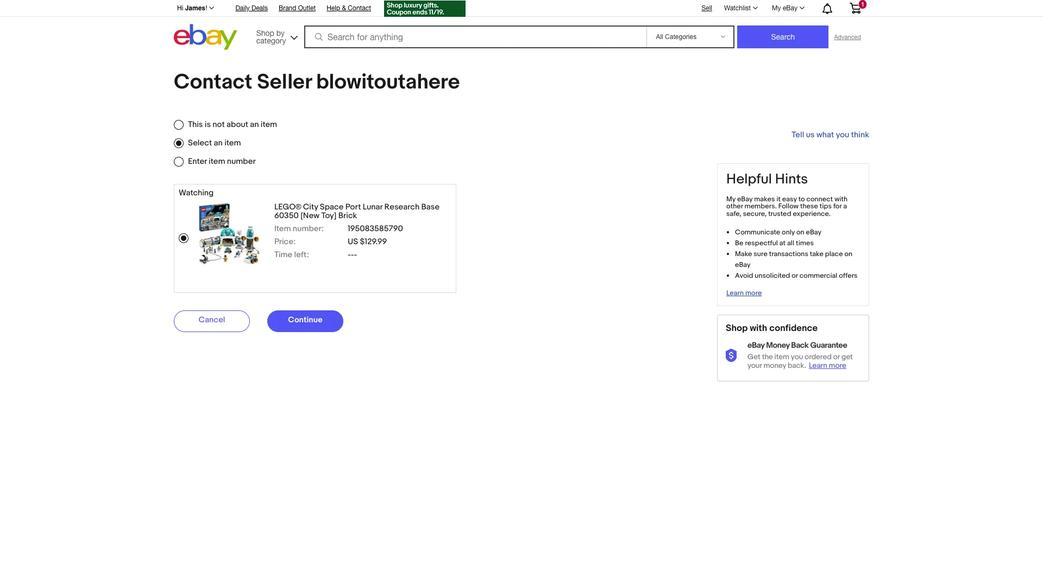 Task type: locate. For each thing, give the bounding box(es) containing it.
0 horizontal spatial an
[[214, 138, 223, 148]]

tell us what you think link
[[792, 130, 869, 140]]

you inside get the item you ordered or get your money back.
[[791, 353, 803, 362]]

None submit
[[738, 26, 829, 48]]

0 horizontal spatial more
[[745, 289, 762, 298]]

0 horizontal spatial with
[[750, 323, 767, 334]]

learn for the top learn more link
[[726, 289, 744, 298]]

0 vertical spatial or
[[792, 272, 798, 280]]

1 vertical spatial or
[[833, 353, 840, 362]]

learn more link down avoid
[[726, 289, 762, 298]]

learn down avoid
[[726, 289, 744, 298]]

ebay up get
[[748, 341, 765, 351]]

for
[[833, 202, 842, 211]]

1 vertical spatial more
[[829, 361, 847, 371]]

learn right back.
[[809, 361, 827, 371]]

guarantee
[[810, 341, 847, 351]]

0 vertical spatial on
[[797, 228, 805, 237]]

0 horizontal spatial on
[[797, 228, 805, 237]]

0 horizontal spatial shop
[[256, 29, 274, 37]]

item
[[261, 120, 277, 130], [224, 138, 241, 148], [209, 156, 225, 167], [775, 353, 789, 362]]

hi james !
[[177, 4, 207, 12]]

port
[[345, 202, 361, 213]]

brand
[[279, 4, 296, 12]]

0 vertical spatial an
[[250, 120, 259, 130]]

shop with confidence
[[726, 323, 818, 334]]

time left:
[[274, 250, 309, 261]]

learn more down guarantee
[[809, 361, 847, 371]]

0 horizontal spatial my
[[726, 195, 736, 204]]

1 horizontal spatial on
[[845, 250, 853, 259]]

1
[[861, 1, 865, 8]]

60350
[[274, 211, 299, 221]]

ebay
[[783, 4, 798, 12], [737, 195, 753, 204], [806, 228, 822, 237], [735, 261, 751, 270], [748, 341, 765, 351]]

help
[[327, 4, 340, 12]]

1 horizontal spatial my
[[772, 4, 781, 12]]

shop up with details__icon
[[726, 323, 748, 334]]

0 vertical spatial learn more link
[[726, 289, 762, 298]]

ebay up times
[[806, 228, 822, 237]]

item down select an item
[[209, 156, 225, 167]]

shop by category button
[[251, 24, 300, 48]]

0 vertical spatial with
[[835, 195, 848, 204]]

more down avoid
[[745, 289, 762, 298]]

1 vertical spatial my
[[726, 195, 736, 204]]

an right the about
[[250, 120, 259, 130]]

1 vertical spatial learn more link
[[809, 361, 849, 371]]

you
[[836, 130, 849, 140], [791, 353, 803, 362]]

my inside my ebay makes it easy to connect with other members. follow these tips for a safe, secure, trusted experience.
[[726, 195, 736, 204]]

you down ebay money back guarantee
[[791, 353, 803, 362]]

more
[[745, 289, 762, 298], [829, 361, 847, 371]]

at
[[780, 239, 786, 248]]

us $129.99
[[348, 237, 387, 247]]

shop
[[256, 29, 274, 37], [726, 323, 748, 334]]

daily deals
[[235, 4, 268, 12]]

an right select
[[214, 138, 223, 148]]

contact right &
[[348, 4, 371, 12]]

0 vertical spatial shop
[[256, 29, 274, 37]]

1 vertical spatial an
[[214, 138, 223, 148]]

my ebay makes it easy to connect with other members. follow these tips for a safe, secure, trusted experience.
[[726, 195, 848, 219]]

communicate
[[735, 228, 780, 237]]

my
[[772, 4, 781, 12], [726, 195, 736, 204]]

0 vertical spatial you
[[836, 130, 849, 140]]

with up money
[[750, 323, 767, 334]]

ordered
[[805, 353, 832, 362]]

learn more
[[726, 289, 762, 298], [809, 361, 847, 371]]

all
[[787, 239, 795, 248]]

ebay right the watchlist link
[[783, 4, 798, 12]]

learn more link
[[726, 289, 762, 298], [809, 361, 849, 371]]

1 horizontal spatial shop
[[726, 323, 748, 334]]

cancel
[[199, 315, 225, 326]]

brand outlet link
[[279, 3, 316, 15]]

you right what
[[836, 130, 849, 140]]

us
[[806, 130, 815, 140]]

watching
[[179, 188, 214, 198]]

ebay money back guarantee
[[748, 341, 847, 351]]

shop inside shop by category
[[256, 29, 274, 37]]

or left get
[[833, 353, 840, 362]]

offers
[[839, 272, 858, 280]]

with right the tips
[[835, 195, 848, 204]]

1 horizontal spatial learn more
[[809, 361, 847, 371]]

my inside "account" navigation
[[772, 4, 781, 12]]

your
[[748, 361, 762, 371]]

1 horizontal spatial contact
[[348, 4, 371, 12]]

1 vertical spatial you
[[791, 353, 803, 362]]

trusted
[[768, 210, 791, 219]]

0 horizontal spatial learn more link
[[726, 289, 762, 298]]

my right the watchlist link
[[772, 4, 781, 12]]

0 horizontal spatial learn
[[726, 289, 744, 298]]

a
[[843, 202, 847, 211]]

item down money
[[775, 353, 789, 362]]

sell link
[[697, 4, 717, 12]]

0 horizontal spatial learn more
[[726, 289, 762, 298]]

my up safe,
[[726, 195, 736, 204]]

on up times
[[797, 228, 805, 237]]

3 - from the left
[[354, 250, 357, 261]]

my ebay link
[[766, 2, 810, 15]]

1 horizontal spatial learn
[[809, 361, 827, 371]]

1 horizontal spatial or
[[833, 353, 840, 362]]

ebay inside my ebay makes it easy to connect with other members. follow these tips for a safe, secure, trusted experience.
[[737, 195, 753, 204]]

0 horizontal spatial contact
[[174, 70, 252, 95]]

get
[[748, 353, 761, 362]]

research
[[384, 202, 420, 213]]

help & contact
[[327, 4, 371, 12]]

unsolicited
[[755, 272, 790, 280]]

1 vertical spatial learn
[[809, 361, 827, 371]]

on
[[797, 228, 805, 237], [845, 250, 853, 259]]

learn more down avoid
[[726, 289, 762, 298]]

back
[[791, 341, 809, 351]]

continue
[[288, 315, 323, 326]]

contact up is
[[174, 70, 252, 95]]

item right the about
[[261, 120, 277, 130]]

0 vertical spatial contact
[[348, 4, 371, 12]]

0 vertical spatial learn
[[726, 289, 744, 298]]

!
[[205, 4, 207, 12]]

item number:
[[274, 224, 324, 234]]

shop left the by
[[256, 29, 274, 37]]

or right unsolicited
[[792, 272, 798, 280]]

on right place
[[845, 250, 853, 259]]

select an item
[[188, 138, 241, 148]]

contact seller blowitoutahere
[[174, 70, 460, 95]]

enter item number
[[188, 156, 256, 167]]

1 horizontal spatial with
[[835, 195, 848, 204]]

0 vertical spatial learn more
[[726, 289, 762, 298]]

my ebay
[[772, 4, 798, 12]]

Search for anything text field
[[306, 27, 645, 47]]

helpful
[[726, 171, 772, 188]]

0 horizontal spatial you
[[791, 353, 803, 362]]

0 vertical spatial my
[[772, 4, 781, 12]]

help & contact link
[[327, 3, 371, 15]]

1 horizontal spatial you
[[836, 130, 849, 140]]

2 - from the left
[[351, 250, 354, 261]]

contact
[[348, 4, 371, 12], [174, 70, 252, 95]]

learn more link down guarantee
[[809, 361, 849, 371]]

an
[[250, 120, 259, 130], [214, 138, 223, 148]]

members.
[[745, 202, 777, 211]]

ebay up secure,
[[737, 195, 753, 204]]

select
[[188, 138, 212, 148]]

number:
[[293, 224, 324, 234]]

1 vertical spatial shop
[[726, 323, 748, 334]]

more down guarantee
[[829, 361, 847, 371]]

connect
[[807, 195, 833, 204]]

0 horizontal spatial or
[[792, 272, 798, 280]]

respectful
[[745, 239, 778, 248]]

none submit inside shop by category banner
[[738, 26, 829, 48]]



Task type: describe. For each thing, give the bounding box(es) containing it.
[new
[[301, 211, 320, 221]]

is
[[205, 120, 211, 130]]

1 vertical spatial learn more
[[809, 361, 847, 371]]

watchlist
[[724, 4, 751, 12]]

advanced link
[[829, 26, 867, 48]]

by
[[276, 29, 285, 37]]

place
[[825, 250, 843, 259]]

lunar
[[363, 202, 383, 213]]

avoid
[[735, 272, 753, 280]]

shop for shop with confidence
[[726, 323, 748, 334]]

shop by category
[[256, 29, 286, 45]]

about
[[227, 120, 248, 130]]

195083585790
[[348, 224, 403, 234]]

or inside communicate only on ebay be respectful at all times make sure transactions take place on ebay avoid unsolicited or commercial offers
[[792, 272, 798, 280]]

follow
[[779, 202, 799, 211]]

1 - from the left
[[348, 250, 351, 261]]

commercial
[[800, 272, 838, 280]]

shop by category banner
[[171, 0, 869, 53]]

take
[[810, 250, 824, 259]]

easy
[[782, 195, 797, 204]]

1 link
[[843, 0, 868, 16]]

helpful hints
[[726, 171, 808, 188]]

communicate only on ebay be respectful at all times make sure transactions take place on ebay avoid unsolicited or commercial offers
[[735, 228, 858, 280]]

my for my ebay makes it easy to connect with other members. follow these tips for a safe, secure, trusted experience.
[[726, 195, 736, 204]]

outlet
[[298, 4, 316, 12]]

secure,
[[743, 210, 767, 219]]

you for ordered
[[791, 353, 803, 362]]

hi
[[177, 4, 183, 12]]

enter
[[188, 156, 207, 167]]

us
[[348, 237, 358, 247]]

my for my ebay
[[772, 4, 781, 12]]

item
[[274, 224, 291, 234]]

times
[[796, 239, 814, 248]]

continue link
[[267, 311, 343, 332]]

with details__icon image
[[726, 349, 739, 362]]

be
[[735, 239, 744, 248]]

watchlist link
[[718, 2, 763, 15]]

lego®
[[274, 202, 301, 213]]

price:
[[274, 237, 296, 247]]

deals
[[252, 4, 268, 12]]

ebay down 'make' in the top right of the page
[[735, 261, 751, 270]]

this
[[188, 120, 203, 130]]

1 vertical spatial with
[[750, 323, 767, 334]]

make
[[735, 250, 752, 259]]

get the coupon image
[[384, 1, 466, 17]]

time
[[274, 250, 292, 261]]

1 horizontal spatial more
[[829, 361, 847, 371]]

item inside get the item you ordered or get your money back.
[[775, 353, 789, 362]]

number
[[227, 156, 256, 167]]

contact inside help & contact link
[[348, 4, 371, 12]]

seller
[[257, 70, 312, 95]]

it
[[777, 195, 781, 204]]

1 vertical spatial on
[[845, 250, 853, 259]]

what
[[817, 130, 834, 140]]

hints
[[775, 171, 808, 188]]

you for think
[[836, 130, 849, 140]]

ebay inside "account" navigation
[[783, 4, 798, 12]]

category
[[256, 36, 286, 45]]

transactions
[[769, 250, 809, 259]]

money
[[766, 341, 790, 351]]

this is not about an item
[[188, 120, 277, 130]]

tell
[[792, 130, 804, 140]]

experience.
[[793, 210, 831, 219]]

cancel link
[[174, 311, 250, 332]]

with inside my ebay makes it easy to connect with other members. follow these tips for a safe, secure, trusted experience.
[[835, 195, 848, 204]]

0 vertical spatial more
[[745, 289, 762, 298]]

money
[[764, 361, 786, 371]]

toy]
[[321, 211, 337, 221]]

the
[[762, 353, 773, 362]]

1 vertical spatial contact
[[174, 70, 252, 95]]

to
[[799, 195, 805, 204]]

daily
[[235, 4, 250, 12]]

city
[[303, 202, 318, 213]]

or inside get the item you ordered or get your money back.
[[833, 353, 840, 362]]

sell
[[702, 4, 712, 12]]

learn for the right learn more link
[[809, 361, 827, 371]]

blowitoutahere
[[316, 70, 460, 95]]

brand outlet
[[279, 4, 316, 12]]

lego® city space port lunar research base 60350 [new toy] brick image
[[198, 203, 260, 265]]

$129.99
[[360, 237, 387, 247]]

space
[[320, 202, 344, 213]]

advanced
[[834, 34, 861, 40]]

account navigation
[[171, 0, 869, 18]]

&
[[342, 4, 346, 12]]

shop for shop by category
[[256, 29, 274, 37]]

safe,
[[726, 210, 742, 219]]

item down this is not about an item
[[224, 138, 241, 148]]

makes
[[754, 195, 775, 204]]

not
[[213, 120, 225, 130]]

1 horizontal spatial learn more link
[[809, 361, 849, 371]]

these
[[800, 202, 818, 211]]

lego® city space port lunar research base 60350 [new toy] brick
[[274, 202, 440, 221]]

---
[[348, 250, 357, 261]]

only
[[782, 228, 795, 237]]

base
[[421, 202, 440, 213]]

left:
[[294, 250, 309, 261]]

sure
[[754, 250, 768, 259]]

confidence
[[770, 323, 818, 334]]

think
[[851, 130, 869, 140]]

1 horizontal spatial an
[[250, 120, 259, 130]]



Task type: vqa. For each thing, say whether or not it's contained in the screenshot.
the Get the coupon in the left of the page
no



